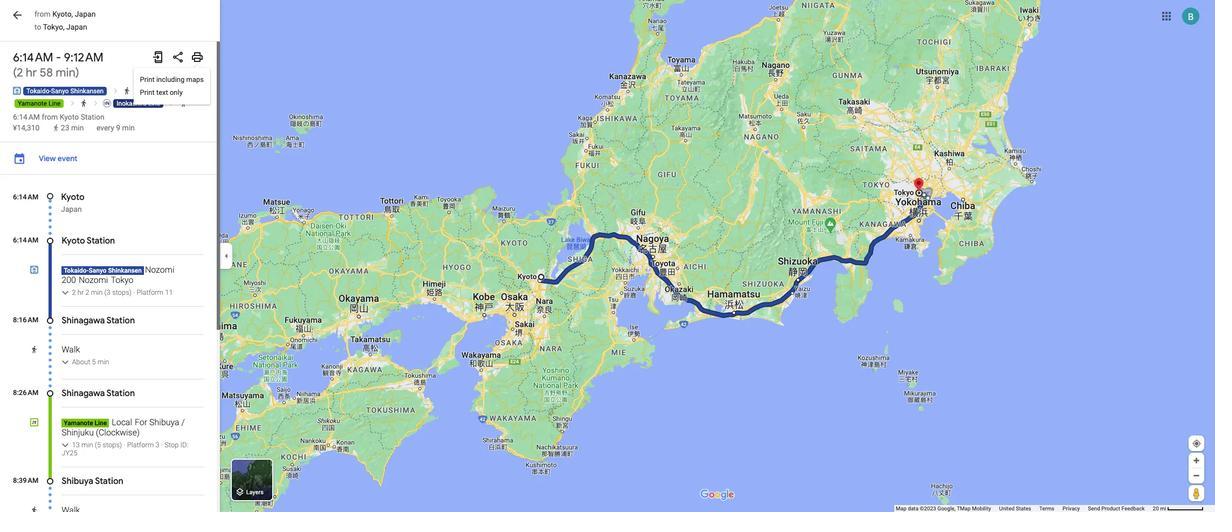 Task type: vqa. For each thing, say whether or not it's contained in the screenshot.
View event
yes



Task type: describe. For each thing, give the bounding box(es) containing it.
about
[[72, 358, 90, 366]]

1 vertical spatial walk image
[[30, 346, 38, 354]]

privacy
[[1063, 506, 1081, 512]]

including
[[156, 76, 185, 84]]

2 vertical spatial walk image
[[30, 507, 38, 512]]

sanyo for shinkansen icon
[[89, 267, 107, 275]]

1 walk image from the left
[[80, 99, 88, 107]]

mobility
[[973, 506, 992, 512]]

shinkansen for shinkansen image
[[70, 87, 104, 95]]

2 horizontal spatial (
[[104, 289, 107, 297]]

station for 8:26 am
[[107, 388, 135, 399]]

zoom out image
[[1193, 472, 1201, 480]]

inokashira line
[[117, 100, 160, 107]]

data
[[908, 506, 919, 512]]

min right 23 on the top left of page
[[71, 124, 84, 132]]

, then image
[[68, 99, 77, 107]]

, then image up inokashira line at the left top of the page
[[135, 87, 143, 95]]

)
[[75, 65, 79, 80]]

, then image right , then icon
[[92, 99, 100, 107]]

main content containing 6:14 am
[[0, 0, 220, 512]]

shibuya station
[[62, 476, 123, 487]]

platform inside 13 min ( 5 stops) · platform 3 · stop id: jy25
[[127, 441, 154, 449]]

zoom in image
[[1193, 457, 1201, 465]]

sanyo for shinkansen image
[[51, 87, 69, 95]]

text
[[156, 88, 168, 97]]

product
[[1102, 506, 1121, 512]]

walk
[[62, 345, 80, 355]]

shinagawa for 8:16 am
[[62, 316, 105, 326]]

stops) inside 13 min ( 5 stops) · platform 3 · stop id: jy25
[[103, 441, 122, 449]]

2 horizontal spatial ·
[[161, 441, 163, 449]]

kyoto for kyoto japan
[[61, 192, 84, 203]]

0 horizontal spatial ·
[[124, 441, 125, 449]]

send product feedback button
[[1089, 505, 1145, 512]]

station inside 6:14 am from kyoto station ¥14,310
[[81, 113, 105, 121]]

line for yamanote line
[[49, 100, 61, 107]]

train image for yamanote line
[[146, 87, 154, 95]]

map data ©2023 google, tmap mobility
[[896, 506, 992, 512]]

every 9 min
[[97, 124, 135, 132]]

23
[[61, 124, 69, 132]]

yamanote line local
[[64, 417, 132, 428]]

min right about
[[98, 358, 109, 366]]

print including maps button
[[134, 73, 210, 86]]

yamanote for yamanote line local
[[64, 420, 93, 427]]

japan inside kyoto japan
[[61, 205, 82, 214]]

united states
[[1000, 506, 1032, 512]]

map
[[896, 506, 907, 512]]

2 inside "6:14 am - 9:12 am ( 2 hr 58 min )"
[[17, 65, 23, 80]]

tokyo
[[111, 275, 133, 285]]

20
[[1154, 506, 1160, 512]]

terms button
[[1040, 505, 1055, 512]]

about 5 min
[[72, 358, 109, 366]]

tokaido- for shinkansen image
[[26, 87, 51, 95]]

kyoto for kyoto station
[[62, 236, 85, 247]]

terms
[[1040, 506, 1055, 512]]

20 mi
[[1154, 506, 1167, 512]]

from kyoto, japan to tokyo, japan
[[35, 10, 96, 31]]

( inside 13 min ( 5 stops) · platform 3 · stop id: jy25
[[95, 441, 97, 449]]

send product feedback
[[1089, 506, 1145, 512]]

show street view coverage image
[[1189, 485, 1205, 502]]

only
[[170, 88, 183, 97]]

train image for inokashira line
[[103, 99, 111, 107]]

shinkansen for shinkansen icon
[[108, 267, 142, 275]]

event
[[58, 154, 77, 163]]

shinagawa for 8:26 am
[[62, 388, 105, 399]]

kyoto japan
[[61, 192, 84, 214]]

directions from kyoto, japan to tokyo, japan region
[[0, 0, 220, 512]]

shinkansen image
[[13, 87, 21, 95]]

shinagawa station for 8:26 am
[[62, 388, 135, 399]]

states
[[1017, 506, 1032, 512]]

9:12 am
[[64, 50, 103, 65]]

6:14 am - 9:12 am ( 2 hr 58 min )
[[13, 50, 103, 80]]

shibuya inside for shibuya / shinjuku (clockwise)
[[149, 417, 179, 428]]

8:39 am
[[13, 477, 38, 485]]

9
[[116, 124, 120, 132]]

3 inside 13 min ( 5 stops) · platform 3 · stop id: jy25
[[156, 441, 159, 449]]

1 vertical spatial hr
[[78, 289, 84, 297]]

yamanote line
[[18, 100, 61, 107]]

united
[[1000, 506, 1015, 512]]

line for inokashira line
[[148, 100, 160, 107]]

show your location image
[[1193, 439, 1202, 449]]

tokaido-sanyo shinkansen for shinkansen image
[[26, 87, 104, 95]]

1 horizontal spatial ·
[[133, 289, 135, 297]]

send
[[1089, 506, 1101, 512]]

8:26 am
[[13, 389, 38, 397]]

/
[[182, 417, 185, 428]]

hr inside "6:14 am - 9:12 am ( 2 hr 58 min )"
[[26, 65, 37, 80]]

1 vertical spatial japan
[[66, 23, 87, 31]]

58
[[40, 65, 53, 80]]



Task type: locate. For each thing, give the bounding box(es) containing it.
1 horizontal spatial shibuya
[[149, 417, 179, 428]]

· down (clockwise)
[[124, 441, 125, 449]]

nozomi inside nozomi 200
[[145, 265, 174, 275]]

0 vertical spatial (
[[13, 65, 17, 80]]

2 vertical spatial japan
[[61, 205, 82, 214]]

200
[[62, 275, 76, 285]]

min right 9
[[122, 124, 135, 132]]

japan right kyoto,
[[75, 10, 96, 18]]

1 6:14 am from the top
[[13, 50, 53, 65]]

· down the tokyo
[[133, 289, 135, 297]]

0 vertical spatial japan
[[75, 10, 96, 18]]

2 horizontal spatial 2
[[85, 289, 89, 297]]

walking image
[[53, 124, 60, 132]]

0 horizontal spatial hr
[[26, 65, 37, 80]]

station for 8:39 am
[[95, 476, 123, 487]]

view
[[39, 154, 56, 163]]

hr down the nozomi tokyo
[[78, 289, 84, 297]]

hr
[[26, 65, 37, 80], [78, 289, 84, 297]]

, then image
[[111, 87, 120, 95], [135, 87, 143, 95], [92, 99, 100, 107], [168, 99, 176, 107]]

united states button
[[1000, 505, 1032, 512]]

0 horizontal spatial 5
[[92, 358, 96, 366]]

from up the walking image
[[42, 113, 58, 121]]

footer containing map data ©2023 google, tmap mobility
[[896, 505, 1154, 512]]

1 horizontal spatial 2
[[72, 289, 76, 297]]

yamanote down shinkansen image
[[18, 100, 47, 107]]

3
[[107, 289, 111, 297], [156, 441, 159, 449]]

1 horizontal spatial 3
[[156, 441, 159, 449]]

shinagawa up walk
[[62, 316, 105, 326]]

walk image down 8:16 am
[[30, 346, 38, 354]]

kyoto down kyoto japan
[[62, 236, 85, 247]]

1 horizontal spatial hr
[[78, 289, 84, 297]]

nozomi 200
[[62, 265, 174, 285]]

kyoto station
[[62, 236, 115, 247]]

shibuya down the jy25
[[62, 476, 93, 487]]

privacy button
[[1063, 505, 1081, 512]]

0 horizontal spatial walk image
[[80, 99, 88, 107]]

13 min ( 5 stops) · platform 3 · stop id: jy25
[[62, 441, 188, 457]]

5 down (clockwise)
[[97, 441, 101, 449]]

google,
[[938, 506, 956, 512]]

shibuya
[[149, 417, 179, 428], [62, 476, 93, 487]]

1 vertical spatial stops)
[[103, 441, 122, 449]]

station up every at top
[[81, 113, 105, 121]]

maps
[[186, 76, 204, 84]]

shinagawa down about
[[62, 388, 105, 399]]

station up the local
[[107, 388, 135, 399]]

-
[[56, 50, 61, 65]]

line down 'text' on the left top
[[148, 100, 160, 107]]

( up shinkansen image
[[13, 65, 17, 80]]

1 vertical spatial sanyo
[[89, 267, 107, 275]]

station down 13 min ( 5 stops) · platform 3 · stop id: jy25
[[95, 476, 123, 487]]

tokaido-
[[26, 87, 51, 95], [64, 267, 89, 275]]

stops)
[[112, 289, 132, 297], [103, 441, 122, 449]]

0 vertical spatial shinagawa
[[62, 316, 105, 326]]

min
[[56, 65, 75, 80], [71, 124, 84, 132], [122, 124, 135, 132], [91, 289, 103, 297], [98, 358, 109, 366], [81, 441, 93, 449]]

0 vertical spatial shibuya
[[149, 417, 179, 428]]

nozomi right "200"
[[79, 275, 108, 285]]

0 vertical spatial from
[[35, 10, 51, 18]]

0 horizontal spatial shibuya
[[62, 476, 93, 487]]

2 horizontal spatial line
[[148, 100, 160, 107]]

1 vertical spatial shinagawa
[[62, 388, 105, 399]]

mi
[[1161, 506, 1167, 512]]

0 horizontal spatial tokaido-
[[26, 87, 51, 95]]

5 inside 13 min ( 5 stops) · platform 3 · stop id: jy25
[[97, 441, 101, 449]]

shinkansen up the tokyo
[[108, 267, 142, 275]]

shinjuku
[[62, 428, 94, 438]]

tokaido-sanyo shinkansen
[[26, 87, 104, 95], [64, 267, 142, 275]]

collapse side panel image
[[221, 250, 232, 262]]

tmap
[[957, 506, 971, 512]]

6:14 am up ¥14,310
[[13, 113, 40, 121]]

20 mi button
[[1154, 506, 1204, 512]]

station up nozomi 200
[[87, 236, 115, 247]]

0 horizontal spatial shinkansen
[[70, 87, 104, 95]]

(
[[13, 65, 17, 80], [104, 289, 107, 297], [95, 441, 97, 449]]

walk image down 8:39 am
[[30, 507, 38, 512]]

( inside "6:14 am - 9:12 am ( 2 hr 58 min )"
[[13, 65, 17, 80]]

¥14,310
[[13, 124, 40, 132]]

every
[[97, 124, 114, 132]]

station for 8:16 am
[[107, 316, 135, 326]]

for
[[135, 417, 147, 428]]

view event
[[39, 154, 77, 163]]

tokaido-sanyo shinkansen for shinkansen icon
[[64, 267, 142, 275]]

line for yamanote line local
[[95, 420, 107, 427]]

1 vertical spatial train image
[[103, 99, 111, 107]]

train image
[[146, 87, 154, 95], [103, 99, 111, 107], [30, 419, 38, 427]]

, then image up the inokashira
[[111, 87, 120, 95]]

1 horizontal spatial (
[[95, 441, 97, 449]]

footer
[[896, 505, 1154, 512]]

1 horizontal spatial nozomi
[[145, 265, 174, 275]]

1 vertical spatial tokaido-sanyo shinkansen
[[64, 267, 142, 275]]

1 vertical spatial yamanote
[[64, 420, 93, 427]]

23 min
[[61, 124, 84, 132]]

3 down the nozomi tokyo
[[107, 289, 111, 297]]

walk image up the inokashira
[[123, 87, 131, 95]]

line inside the yamanote line local
[[95, 420, 107, 427]]

2 horizontal spatial train image
[[146, 87, 154, 95]]

2
[[17, 65, 23, 80], [72, 289, 76, 297], [85, 289, 89, 297]]

2 down "200"
[[72, 289, 76, 297]]

google account: brad klo  
(klobrad84@gmail.com) image
[[1183, 7, 1200, 25]]

1 vertical spatial shinkansen
[[108, 267, 142, 275]]

0 vertical spatial walk image
[[123, 87, 131, 95]]

4 6:14 am from the top
[[13, 236, 38, 244]]

walk image
[[123, 87, 131, 95], [30, 346, 38, 354], [30, 507, 38, 512]]

station for 6:14 am
[[87, 236, 115, 247]]

0 vertical spatial train image
[[146, 87, 154, 95]]

0 horizontal spatial 2
[[17, 65, 23, 80]]

1 vertical spatial tokaido-
[[64, 267, 89, 275]]

1 shinagawa station from the top
[[62, 316, 135, 326]]

1 vertical spatial (
[[104, 289, 107, 297]]

tokaido- up yamanote line
[[26, 87, 51, 95]]

stop
[[165, 441, 179, 449]]

train image left the inokashira
[[103, 99, 111, 107]]

stops) down (clockwise)
[[103, 441, 122, 449]]

japan
[[75, 10, 96, 18], [66, 23, 87, 31], [61, 205, 82, 214]]

, then image down only
[[168, 99, 176, 107]]

6:14 am inside "6:14 am - 9:12 am ( 2 hr 58 min )"
[[13, 50, 53, 65]]

local
[[112, 417, 132, 428]]

from inside from kyoto, japan to tokyo, japan
[[35, 10, 51, 18]]

yamanote inside the yamanote line local
[[64, 420, 93, 427]]

train image down "8:26 am"
[[30, 419, 38, 427]]

0 vertical spatial kyoto
[[60, 113, 79, 121]]

2 vertical spatial kyoto
[[62, 236, 85, 247]]

·
[[133, 289, 135, 297], [124, 441, 125, 449], [161, 441, 163, 449]]

0 vertical spatial platform
[[137, 289, 164, 297]]

6:14 am from kyoto station ¥14,310
[[13, 113, 105, 132]]

0 vertical spatial 5
[[92, 358, 96, 366]]

3 6:14 am from the top
[[13, 193, 38, 201]]

jy25
[[62, 449, 77, 457]]

shinkansen
[[70, 87, 104, 95], [108, 267, 142, 275]]

shibuya left /
[[149, 417, 179, 428]]

kyoto inside 6:14 am from kyoto station ¥14,310
[[60, 113, 79, 121]]

station down 2 hr 2 min ( 3 stops) · platform 11
[[107, 316, 135, 326]]

1 vertical spatial platform
[[127, 441, 154, 449]]

from
[[35, 10, 51, 18], [42, 113, 58, 121]]

· left stop
[[161, 441, 163, 449]]

0 horizontal spatial yamanote
[[18, 100, 47, 107]]

shinkansen image
[[30, 266, 38, 274]]

japan up kyoto station
[[61, 205, 82, 214]]

footer inside google maps element
[[896, 505, 1154, 512]]

0 vertical spatial tokaido-sanyo shinkansen
[[26, 87, 104, 95]]

1 vertical spatial shinagawa station
[[62, 388, 135, 399]]

1 horizontal spatial tokaido-
[[64, 267, 89, 275]]

1 print from the top
[[140, 76, 155, 84]]

stops) down the tokyo
[[112, 289, 132, 297]]

0 vertical spatial stops)
[[112, 289, 132, 297]]

train image left 'text' on the left top
[[146, 87, 154, 95]]

hr left 58 at the left top
[[26, 65, 37, 80]]

1 vertical spatial from
[[42, 113, 58, 121]]

( down the nozomi tokyo
[[104, 289, 107, 297]]

layers
[[246, 489, 264, 496]]

1 vertical spatial print
[[140, 88, 155, 97]]

2 hr 2 min ( 3 stops) · platform 11
[[72, 289, 173, 297]]

tokyo,
[[43, 23, 65, 31]]

shinagawa station down 2 hr 2 min ( 3 stops) · platform 11
[[62, 316, 135, 326]]

3 left stop
[[156, 441, 159, 449]]

sanyo up the nozomi tokyo
[[89, 267, 107, 275]]

2 shinagawa from the top
[[62, 388, 105, 399]]

2 down the nozomi tokyo
[[85, 289, 89, 297]]

0 vertical spatial yamanote
[[18, 100, 47, 107]]

line up (clockwise)
[[95, 420, 107, 427]]

walk image right , then icon
[[80, 99, 88, 107]]

sanyo
[[51, 87, 69, 95], [89, 267, 107, 275]]

inokashira
[[117, 100, 147, 107]]

0 horizontal spatial sanyo
[[51, 87, 69, 95]]

print
[[140, 76, 155, 84], [140, 88, 155, 97]]

nozomi up '11'
[[145, 265, 174, 275]]

kyoto down event
[[61, 192, 84, 203]]

1 horizontal spatial line
[[95, 420, 107, 427]]

line
[[49, 100, 61, 107], [148, 100, 160, 107], [95, 420, 107, 427]]

0 vertical spatial tokaido-
[[26, 87, 51, 95]]

1 horizontal spatial 5
[[97, 441, 101, 449]]

platform
[[137, 289, 164, 297], [127, 441, 154, 449]]

print up inokashira line at the left top of the page
[[140, 88, 155, 97]]

kyoto,
[[52, 10, 73, 18]]

min right 58 at the left top
[[56, 65, 75, 80]]

0 vertical spatial 3
[[107, 289, 111, 297]]

1 vertical spatial 3
[[156, 441, 159, 449]]

1 horizontal spatial yamanote
[[64, 420, 93, 427]]

shinagawa
[[62, 316, 105, 326], [62, 388, 105, 399]]

1 vertical spatial kyoto
[[61, 192, 84, 203]]

1 horizontal spatial walk image
[[180, 99, 188, 107]]

1 vertical spatial shibuya
[[62, 476, 93, 487]]

platform left '11'
[[137, 289, 164, 297]]

2 shinagawa station from the top
[[62, 388, 135, 399]]

japan down kyoto,
[[66, 23, 87, 31]]

platform down for
[[127, 441, 154, 449]]

yamanote up shinjuku
[[64, 420, 93, 427]]

0 vertical spatial hr
[[26, 65, 37, 80]]

5 right about
[[92, 358, 96, 366]]

6:14 am left -
[[13, 50, 53, 65]]

8:16 am
[[13, 316, 38, 324]]

tokaido- for shinkansen icon
[[64, 267, 89, 275]]

nozomi for nozomi tokyo
[[79, 275, 108, 285]]

yamanote
[[18, 100, 47, 107], [64, 420, 93, 427]]

shinagawa station for 8:16 am
[[62, 316, 135, 326]]

0 horizontal spatial line
[[49, 100, 61, 107]]

2 up shinkansen image
[[17, 65, 23, 80]]

1 horizontal spatial sanyo
[[89, 267, 107, 275]]

0 vertical spatial shinagawa station
[[62, 316, 135, 326]]

kyoto up 23 min
[[60, 113, 79, 121]]

min right 13
[[81, 441, 93, 449]]

shinkansen up , then icon
[[70, 87, 104, 95]]

nozomi for nozomi 200
[[145, 265, 174, 275]]

walk image
[[80, 99, 88, 107], [180, 99, 188, 107]]

0 horizontal spatial 3
[[107, 289, 111, 297]]

feedback
[[1122, 506, 1145, 512]]

min inside "6:14 am - 9:12 am ( 2 hr 58 min )"
[[56, 65, 75, 80]]

2 6:14 am from the top
[[13, 113, 40, 121]]

1 shinagawa from the top
[[62, 316, 105, 326]]

0 horizontal spatial nozomi
[[79, 275, 108, 285]]

main content
[[0, 0, 220, 512]]

11
[[165, 289, 173, 297]]

sanyo up , then icon
[[51, 87, 69, 95]]

1 horizontal spatial shinkansen
[[108, 267, 142, 275]]

min inside 13 min ( 5 stops) · platform 3 · stop id: jy25
[[81, 441, 93, 449]]

tokaido-sanyo shinkansen up the nozomi tokyo
[[64, 267, 142, 275]]

line left , then icon
[[49, 100, 61, 107]]

print left including
[[140, 76, 155, 84]]

13
[[72, 441, 80, 449]]

0 horizontal spatial train image
[[30, 419, 38, 427]]

0 horizontal spatial (
[[13, 65, 17, 80]]

( right 13
[[95, 441, 97, 449]]

shinagawa station
[[62, 316, 135, 326], [62, 388, 135, 399]]

1 vertical spatial 5
[[97, 441, 101, 449]]

5
[[92, 358, 96, 366], [97, 441, 101, 449]]

shinagawa station up the yamanote line local
[[62, 388, 135, 399]]

from inside 6:14 am from kyoto station ¥14,310
[[42, 113, 58, 121]]

to
[[35, 23, 41, 31]]

for shibuya / shinjuku (clockwise)
[[62, 417, 185, 438]]

2 print from the top
[[140, 88, 155, 97]]

view event button
[[33, 149, 83, 168]]

google maps element
[[0, 0, 1216, 512]]

print text only button
[[134, 86, 210, 99]]

2 walk image from the left
[[180, 99, 188, 107]]

nozomi tokyo
[[79, 275, 133, 285]]

print including maps print text only
[[140, 76, 204, 97]]

(clockwise)
[[96, 428, 140, 438]]

tokaido-sanyo shinkansen up , then icon
[[26, 87, 104, 95]]

min down the nozomi tokyo
[[91, 289, 103, 297]]

6:14 am up shinkansen icon
[[13, 236, 38, 244]]

from up to
[[35, 10, 51, 18]]

id:
[[180, 441, 188, 449]]

tokaido- up "200"
[[64, 267, 89, 275]]

2 vertical spatial (
[[95, 441, 97, 449]]

0 vertical spatial print
[[140, 76, 155, 84]]

6:14 am left kyoto japan
[[13, 193, 38, 201]]

walk image down only
[[180, 99, 188, 107]]

1 horizontal spatial train image
[[103, 99, 111, 107]]

0 vertical spatial sanyo
[[51, 87, 69, 95]]

0 vertical spatial shinkansen
[[70, 87, 104, 95]]

©2023
[[920, 506, 937, 512]]

yamanote for yamanote line
[[18, 100, 47, 107]]

2 vertical spatial train image
[[30, 419, 38, 427]]

kyoto
[[60, 113, 79, 121], [61, 192, 84, 203], [62, 236, 85, 247]]

6:14 am inside 6:14 am from kyoto station ¥14,310
[[13, 113, 40, 121]]



